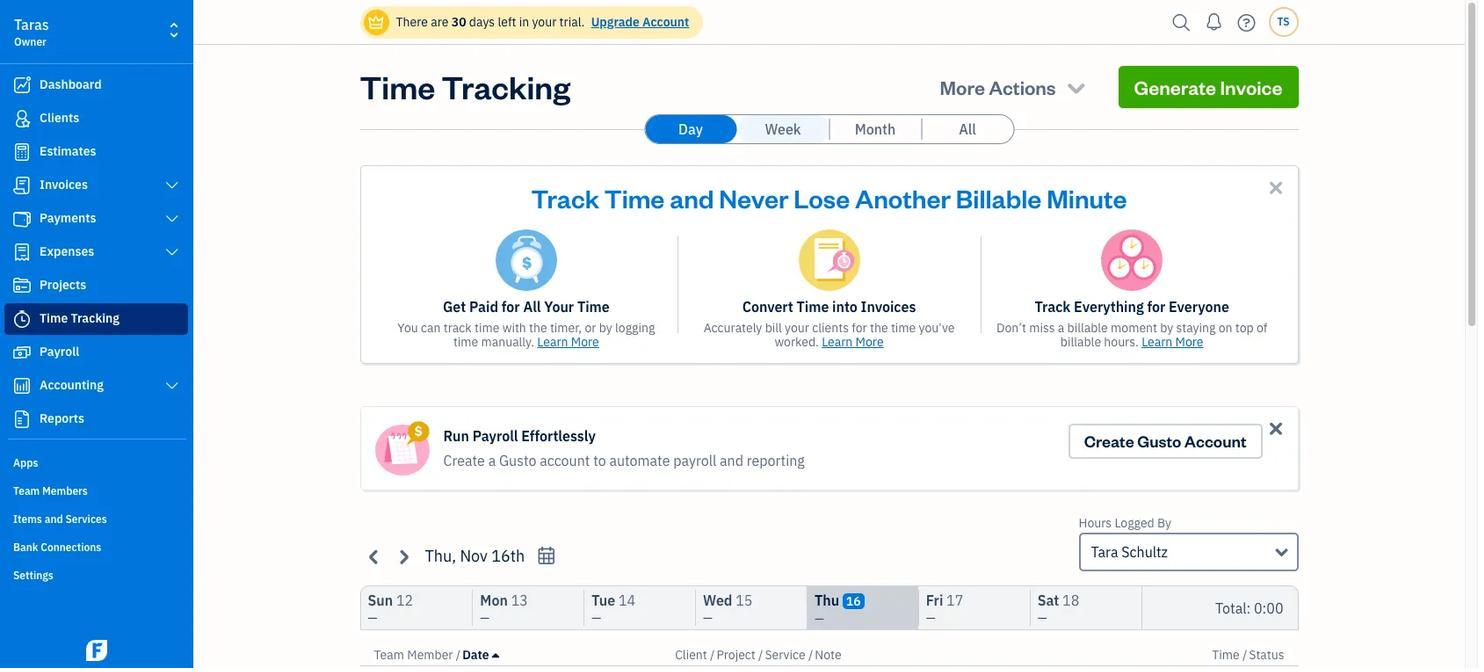 Task type: vqa. For each thing, say whether or not it's contained in the screenshot.
Create New …
no



Task type: describe. For each thing, give the bounding box(es) containing it.
week
[[765, 120, 801, 138]]

never
[[719, 181, 789, 214]]

15
[[736, 592, 753, 609]]

note link
[[815, 647, 842, 663]]

apps link
[[4, 449, 188, 476]]

tara
[[1091, 543, 1118, 561]]

17
[[947, 592, 964, 609]]

staying
[[1177, 320, 1216, 336]]

team members
[[13, 484, 88, 498]]

ts
[[1278, 15, 1290, 28]]

more for track everything for everyone
[[1176, 334, 1204, 350]]

estimates link
[[4, 136, 188, 168]]

learn for all
[[537, 334, 568, 350]]

dashboard
[[40, 76, 102, 92]]

more actions button
[[924, 66, 1104, 108]]

more for convert time into invoices
[[856, 334, 884, 350]]

time down paid
[[475, 320, 500, 336]]

status
[[1249, 647, 1285, 663]]

clients
[[40, 110, 79, 126]]

chevron large down image for expenses
[[164, 245, 180, 259]]

accurately
[[704, 320, 762, 336]]

more for get paid for all your time
[[571, 334, 599, 350]]

notifications image
[[1200, 4, 1228, 40]]

1 horizontal spatial time tracking
[[360, 66, 570, 107]]

bank connections link
[[4, 534, 188, 560]]

reports
[[40, 410, 84, 426]]

search image
[[1168, 9, 1196, 36]]

report image
[[11, 410, 33, 428]]

to
[[593, 452, 606, 469]]

automate
[[610, 452, 670, 469]]

member
[[407, 647, 453, 663]]

— for sun
[[368, 610, 377, 626]]

by inside you can track time with the timer, or by logging time manually.
[[599, 320, 612, 336]]

invoices inside invoices link
[[40, 177, 88, 192]]

create inside button
[[1084, 431, 1134, 451]]

settings
[[13, 569, 53, 582]]

payment image
[[11, 210, 33, 228]]

expense image
[[11, 243, 33, 261]]

thu 16 —
[[815, 592, 861, 627]]

1 horizontal spatial tracking
[[442, 66, 570, 107]]

invoices link
[[4, 170, 188, 201]]

reporting
[[747, 452, 805, 469]]

go to help image
[[1233, 9, 1261, 36]]

paid
[[469, 298, 498, 316]]

expenses link
[[4, 236, 188, 268]]

0:00
[[1254, 599, 1284, 617]]

chevron large down image
[[164, 379, 180, 393]]

freshbooks image
[[83, 640, 111, 661]]

status link
[[1249, 647, 1285, 663]]

don't
[[997, 320, 1027, 336]]

run payroll effortlessly create a gusto account to automate payroll and reporting
[[443, 427, 805, 469]]

gusto inside button
[[1138, 431, 1182, 451]]

can
[[421, 320, 441, 336]]

30
[[452, 14, 466, 30]]

members
[[42, 484, 88, 498]]

accounting
[[40, 377, 104, 393]]

thu
[[815, 592, 839, 609]]

client / project / service / note
[[675, 647, 842, 663]]

generate invoice
[[1134, 75, 1283, 99]]

accounting link
[[4, 370, 188, 402]]

learn more for invoices
[[822, 334, 884, 350]]

month link
[[830, 115, 921, 143]]

main element
[[0, 0, 237, 668]]

previous day image
[[364, 546, 385, 567]]

payroll
[[673, 452, 717, 469]]

all link
[[922, 115, 1013, 143]]

14
[[619, 592, 636, 609]]

time link
[[1212, 647, 1243, 663]]

time tracking inside main element
[[40, 310, 120, 326]]

and inside main element
[[45, 512, 63, 526]]

1 vertical spatial invoices
[[861, 298, 916, 316]]

for inside "accurately bill your clients for the time you've worked."
[[852, 320, 867, 336]]

a inside run payroll effortlessly create a gusto account to automate payroll and reporting
[[488, 452, 496, 469]]

taras
[[14, 16, 49, 33]]

a inside "don't miss a billable moment by staying on top of billable hours."
[[1058, 320, 1065, 336]]

chevron large down image for invoices
[[164, 178, 180, 192]]

accurately bill your clients for the time you've worked.
[[704, 320, 955, 350]]

tracking inside time tracking link
[[71, 310, 120, 326]]

payroll inside main element
[[40, 344, 79, 360]]

items and services link
[[4, 505, 188, 532]]

thu,
[[425, 546, 456, 566]]

gusto inside run payroll effortlessly create a gusto account to automate payroll and reporting
[[499, 452, 537, 469]]

tara schultz
[[1091, 543, 1168, 561]]

another
[[855, 181, 951, 214]]

invoice image
[[11, 177, 33, 194]]

total : 0:00
[[1216, 599, 1284, 617]]

more actions
[[940, 75, 1056, 99]]

billable down everything on the right top of the page
[[1068, 320, 1108, 336]]

fri
[[926, 592, 943, 609]]

project link
[[717, 647, 759, 663]]

close image
[[1266, 178, 1286, 198]]

account inside create gusto account button
[[1185, 431, 1247, 451]]

bill
[[765, 320, 782, 336]]

actions
[[989, 75, 1056, 99]]

money image
[[11, 344, 33, 361]]

:
[[1247, 599, 1251, 617]]

trial.
[[560, 14, 585, 30]]

are
[[431, 14, 449, 30]]

owner
[[14, 35, 46, 48]]

miss
[[1029, 320, 1055, 336]]

total
[[1216, 599, 1247, 617]]

or
[[585, 320, 596, 336]]

for for all
[[502, 298, 520, 316]]

tue
[[592, 592, 615, 609]]

worked.
[[775, 334, 819, 350]]

on
[[1219, 320, 1233, 336]]

reports link
[[4, 403, 188, 435]]

lose
[[794, 181, 850, 214]]

timer,
[[550, 320, 582, 336]]

track for track everything for everyone
[[1035, 298, 1071, 316]]

dashboard link
[[4, 69, 188, 101]]

— for thu
[[815, 611, 824, 627]]

thu, nov 16th
[[425, 546, 525, 566]]

connections
[[41, 541, 101, 554]]

convert time into invoices
[[742, 298, 916, 316]]

sat 18 —
[[1038, 592, 1080, 626]]

of
[[1257, 320, 1268, 336]]

you can track time with the timer, or by logging time manually.
[[398, 320, 655, 350]]

mon 13 —
[[480, 592, 528, 626]]

clients
[[812, 320, 849, 336]]



Task type: locate. For each thing, give the bounding box(es) containing it.
— down the sun
[[368, 610, 377, 626]]

more inside more actions 'dropdown button'
[[940, 75, 985, 99]]

chevron large down image for payments
[[164, 212, 180, 226]]

1 learn more from the left
[[537, 334, 599, 350]]

0 horizontal spatial account
[[643, 14, 689, 30]]

for for everyone
[[1147, 298, 1166, 316]]

1 vertical spatial your
[[785, 320, 809, 336]]

track
[[531, 181, 600, 214], [1035, 298, 1071, 316]]

hours logged by
[[1079, 515, 1172, 531]]

track up get paid for all your time image
[[531, 181, 600, 214]]

1 horizontal spatial by
[[1160, 320, 1174, 336]]

0 vertical spatial all
[[959, 120, 976, 138]]

0 horizontal spatial invoices
[[40, 177, 88, 192]]

bank
[[13, 541, 38, 554]]

/ right client
[[710, 647, 715, 663]]

payroll up accounting
[[40, 344, 79, 360]]

1 horizontal spatial your
[[785, 320, 809, 336]]

more up all link
[[940, 75, 985, 99]]

time tracking
[[360, 66, 570, 107], [40, 310, 120, 326]]

more right 'clients'
[[856, 334, 884, 350]]

time down get
[[453, 334, 478, 350]]

estimates
[[40, 143, 96, 159]]

timer image
[[11, 310, 33, 328]]

time left you've
[[891, 320, 916, 336]]

more down the your
[[571, 334, 599, 350]]

team member /
[[374, 647, 461, 663]]

the
[[529, 320, 547, 336], [870, 320, 888, 336]]

billable left hours.
[[1061, 334, 1101, 350]]

time inside "accurately bill your clients for the time you've worked."
[[891, 320, 916, 336]]

— for tue
[[592, 610, 601, 626]]

1 vertical spatial time tracking
[[40, 310, 120, 326]]

— down the fri
[[926, 610, 936, 626]]

1 vertical spatial and
[[720, 452, 744, 469]]

your right in
[[532, 14, 557, 30]]

payroll
[[40, 344, 79, 360], [473, 427, 518, 445]]

estimate image
[[11, 143, 33, 161]]

0 horizontal spatial create
[[443, 452, 485, 469]]

bank connections
[[13, 541, 101, 554]]

— for mon
[[480, 610, 490, 626]]

learn more for all
[[537, 334, 599, 350]]

2 horizontal spatial for
[[1147, 298, 1166, 316]]

0 horizontal spatial your
[[532, 14, 557, 30]]

learn down the into
[[822, 334, 853, 350]]

1 horizontal spatial track
[[1035, 298, 1071, 316]]

team members link
[[4, 477, 188, 504]]

your inside "accurately bill your clients for the time you've worked."
[[785, 320, 809, 336]]

learn more down everyone
[[1142, 334, 1204, 350]]

gusto
[[1138, 431, 1182, 451], [499, 452, 537, 469]]

create gusto account button
[[1069, 424, 1263, 459]]

tue 14 —
[[592, 592, 636, 626]]

track everything for everyone
[[1035, 298, 1230, 316]]

sat
[[1038, 592, 1059, 609]]

0 horizontal spatial team
[[13, 484, 40, 498]]

learn right hours.
[[1142, 334, 1173, 350]]

the inside "accurately bill your clients for the time you've worked."
[[870, 320, 888, 336]]

team
[[13, 484, 40, 498], [374, 647, 404, 663]]

0 vertical spatial chevron large down image
[[164, 178, 180, 192]]

create up hours
[[1084, 431, 1134, 451]]

time
[[475, 320, 500, 336], [891, 320, 916, 336], [453, 334, 478, 350]]

— inside wed 15 —
[[703, 610, 713, 626]]

— for wed
[[703, 610, 713, 626]]

chevron large down image
[[164, 178, 180, 192], [164, 212, 180, 226], [164, 245, 180, 259]]

payments
[[40, 210, 96, 226]]

more down everyone
[[1176, 334, 1204, 350]]

— down sat
[[1038, 610, 1047, 626]]

chevron large down image up payments link
[[164, 178, 180, 192]]

track time and never lose another billable minute
[[531, 181, 1127, 214]]

— inside fri 17 —
[[926, 610, 936, 626]]

2 vertical spatial and
[[45, 512, 63, 526]]

chevron large down image inside payments link
[[164, 212, 180, 226]]

hours
[[1079, 515, 1112, 531]]

projects link
[[4, 270, 188, 301]]

1 horizontal spatial create
[[1084, 431, 1134, 451]]

week link
[[737, 115, 829, 143]]

get
[[443, 298, 466, 316]]

manually.
[[481, 334, 534, 350]]

a left "account"
[[488, 452, 496, 469]]

track up miss in the right of the page
[[1035, 298, 1071, 316]]

team left member
[[374, 647, 404, 663]]

invoices right the into
[[861, 298, 916, 316]]

fri 17 —
[[926, 592, 964, 626]]

team for team members
[[13, 484, 40, 498]]

nov
[[460, 546, 488, 566]]

generate
[[1134, 75, 1217, 99]]

1 horizontal spatial team
[[374, 647, 404, 663]]

team down "apps"
[[13, 484, 40, 498]]

all
[[959, 120, 976, 138], [523, 298, 541, 316]]

1 horizontal spatial learn more
[[822, 334, 884, 350]]

1 horizontal spatial account
[[1185, 431, 1247, 451]]

close image
[[1266, 418, 1286, 439]]

chart image
[[11, 377, 33, 395]]

time tracking link
[[4, 303, 188, 335]]

caretup image
[[492, 648, 499, 662]]

tracking
[[442, 66, 570, 107], [71, 310, 120, 326]]

invoices up payments
[[40, 177, 88, 192]]

and inside run payroll effortlessly create a gusto account to automate payroll and reporting
[[720, 452, 744, 469]]

days
[[469, 14, 495, 30]]

invoices
[[40, 177, 88, 192], [861, 298, 916, 316]]

the for all
[[529, 320, 547, 336]]

0 vertical spatial account
[[643, 14, 689, 30]]

into
[[832, 298, 858, 316]]

2 vertical spatial chevron large down image
[[164, 245, 180, 259]]

for up the with
[[502, 298, 520, 316]]

learn for invoices
[[822, 334, 853, 350]]

1 horizontal spatial the
[[870, 320, 888, 336]]

0 vertical spatial and
[[670, 181, 714, 214]]

the for invoices
[[870, 320, 888, 336]]

top
[[1236, 320, 1254, 336]]

2 learn more from the left
[[822, 334, 884, 350]]

3 / from the left
[[759, 647, 763, 663]]

there
[[396, 14, 428, 30]]

more
[[940, 75, 985, 99], [571, 334, 599, 350], [856, 334, 884, 350], [1176, 334, 1204, 350]]

team for team member /
[[374, 647, 404, 663]]

4 / from the left
[[809, 647, 813, 663]]

tracking down left
[[442, 66, 570, 107]]

1 horizontal spatial payroll
[[473, 427, 518, 445]]

0 vertical spatial invoices
[[40, 177, 88, 192]]

learn more down the your
[[537, 334, 599, 350]]

time
[[360, 66, 435, 107], [605, 181, 665, 214], [577, 298, 610, 316], [797, 298, 829, 316], [40, 310, 68, 326], [1212, 647, 1240, 663]]

/ left date
[[456, 647, 461, 663]]

by inside "don't miss a billable moment by staying on top of billable hours."
[[1160, 320, 1174, 336]]

1 learn from the left
[[537, 334, 568, 350]]

apps
[[13, 456, 38, 469]]

1 horizontal spatial a
[[1058, 320, 1065, 336]]

a right miss in the right of the page
[[1058, 320, 1065, 336]]

upgrade
[[591, 14, 640, 30]]

18
[[1063, 592, 1080, 609]]

2 learn from the left
[[822, 334, 853, 350]]

time tracking down 30 in the left top of the page
[[360, 66, 570, 107]]

create down run
[[443, 452, 485, 469]]

and right items
[[45, 512, 63, 526]]

0 horizontal spatial learn more
[[537, 334, 599, 350]]

get paid for all your time image
[[496, 229, 557, 291]]

account left close icon
[[1185, 431, 1247, 451]]

project image
[[11, 277, 33, 294]]

3 learn more from the left
[[1142, 334, 1204, 350]]

3 learn from the left
[[1142, 334, 1173, 350]]

expenses
[[40, 243, 94, 259]]

— for fri
[[926, 610, 936, 626]]

for up moment
[[1147, 298, 1166, 316]]

effortlessly
[[521, 427, 596, 445]]

1 vertical spatial all
[[523, 298, 541, 316]]

project
[[717, 647, 756, 663]]

day link
[[645, 115, 737, 143]]

by right or
[[599, 320, 612, 336]]

1 chevron large down image from the top
[[164, 178, 180, 192]]

all left the your
[[523, 298, 541, 316]]

the right 'clients'
[[870, 320, 888, 336]]

payroll right run
[[473, 427, 518, 445]]

0 horizontal spatial learn
[[537, 334, 568, 350]]

2 horizontal spatial and
[[720, 452, 744, 469]]

0 horizontal spatial a
[[488, 452, 496, 469]]

2 the from the left
[[870, 320, 888, 336]]

0 horizontal spatial and
[[45, 512, 63, 526]]

learn down the your
[[537, 334, 568, 350]]

— inside thu 16 —
[[815, 611, 824, 627]]

minute
[[1047, 181, 1127, 214]]

services
[[65, 512, 107, 526]]

ts button
[[1269, 7, 1299, 37]]

1 horizontal spatial all
[[959, 120, 976, 138]]

and left never
[[670, 181, 714, 214]]

the inside you can track time with the timer, or by logging time manually.
[[529, 320, 547, 336]]

tara schultz button
[[1079, 533, 1299, 571]]

0 horizontal spatial gusto
[[499, 452, 537, 469]]

client image
[[11, 110, 33, 127]]

0 vertical spatial create
[[1084, 431, 1134, 451]]

16th
[[491, 546, 525, 566]]

month
[[855, 120, 896, 138]]

track for track time and never lose another billable minute
[[531, 181, 600, 214]]

0 vertical spatial time tracking
[[360, 66, 570, 107]]

— down mon
[[480, 610, 490, 626]]

0 vertical spatial track
[[531, 181, 600, 214]]

16
[[846, 593, 861, 609]]

learn more for everyone
[[1142, 334, 1204, 350]]

the right the with
[[529, 320, 547, 336]]

— inside mon 13 —
[[480, 610, 490, 626]]

payroll inside run payroll effortlessly create a gusto account to automate payroll and reporting
[[473, 427, 518, 445]]

chevron large down image up projects link
[[164, 245, 180, 259]]

2 by from the left
[[1160, 320, 1174, 336]]

wed 15 —
[[703, 592, 753, 626]]

your right the bill
[[785, 320, 809, 336]]

track everything for everyone image
[[1102, 229, 1163, 291]]

gusto left "account"
[[499, 452, 537, 469]]

service link
[[765, 647, 809, 663]]

dashboard image
[[11, 76, 33, 94]]

0 horizontal spatial all
[[523, 298, 541, 316]]

convert
[[742, 298, 793, 316]]

1 vertical spatial payroll
[[473, 427, 518, 445]]

2 horizontal spatial learn more
[[1142, 334, 1204, 350]]

0 vertical spatial your
[[532, 14, 557, 30]]

note
[[815, 647, 842, 663]]

gusto up by
[[1138, 431, 1182, 451]]

1 vertical spatial track
[[1035, 298, 1071, 316]]

2 chevron large down image from the top
[[164, 212, 180, 226]]

crown image
[[367, 13, 385, 31]]

0 horizontal spatial tracking
[[71, 310, 120, 326]]

0 horizontal spatial for
[[502, 298, 520, 316]]

3 chevron large down image from the top
[[164, 245, 180, 259]]

— down thu
[[815, 611, 824, 627]]

with
[[502, 320, 526, 336]]

0 vertical spatial gusto
[[1138, 431, 1182, 451]]

— for sat
[[1038, 610, 1047, 626]]

0 vertical spatial a
[[1058, 320, 1065, 336]]

by
[[1158, 515, 1172, 531]]

1 vertical spatial chevron large down image
[[164, 212, 180, 226]]

2 horizontal spatial learn
[[1142, 334, 1173, 350]]

chevrondown image
[[1064, 75, 1089, 99]]

0 horizontal spatial track
[[531, 181, 600, 214]]

chevron large down image up "expenses" link
[[164, 212, 180, 226]]

/ left service
[[759, 647, 763, 663]]

and right "payroll"
[[720, 452, 744, 469]]

learn more
[[537, 334, 599, 350], [822, 334, 884, 350], [1142, 334, 1204, 350]]

— inside sat 18 —
[[1038, 610, 1047, 626]]

12
[[396, 592, 413, 609]]

1 horizontal spatial and
[[670, 181, 714, 214]]

0 vertical spatial team
[[13, 484, 40, 498]]

1 horizontal spatial invoices
[[861, 298, 916, 316]]

there are 30 days left in your trial. upgrade account
[[396, 14, 689, 30]]

1 horizontal spatial for
[[852, 320, 867, 336]]

in
[[519, 14, 529, 30]]

choose a date image
[[536, 546, 557, 566]]

0 vertical spatial payroll
[[40, 344, 79, 360]]

5 / from the left
[[1243, 647, 1248, 663]]

1 vertical spatial create
[[443, 452, 485, 469]]

by left staying at the right
[[1160, 320, 1174, 336]]

track
[[444, 320, 472, 336]]

— inside tue 14 —
[[592, 610, 601, 626]]

1 vertical spatial account
[[1185, 431, 1247, 451]]

/ left note 'link'
[[809, 647, 813, 663]]

invoice
[[1220, 75, 1283, 99]]

1 vertical spatial team
[[374, 647, 404, 663]]

0 horizontal spatial the
[[529, 320, 547, 336]]

— down tue
[[592, 610, 601, 626]]

everyone
[[1169, 298, 1230, 316]]

1 / from the left
[[456, 647, 461, 663]]

create inside run payroll effortlessly create a gusto account to automate payroll and reporting
[[443, 452, 485, 469]]

moment
[[1111, 320, 1158, 336]]

for down the into
[[852, 320, 867, 336]]

tracking down projects link
[[71, 310, 120, 326]]

0 horizontal spatial payroll
[[40, 344, 79, 360]]

create gusto account
[[1084, 431, 1247, 451]]

1 vertical spatial gusto
[[499, 452, 537, 469]]

/ left status
[[1243, 647, 1248, 663]]

— down wed
[[703, 610, 713, 626]]

time tracking down projects link
[[40, 310, 120, 326]]

1 horizontal spatial gusto
[[1138, 431, 1182, 451]]

team inside team members link
[[13, 484, 40, 498]]

billable
[[1068, 320, 1108, 336], [1061, 334, 1101, 350]]

don't miss a billable moment by staying on top of billable hours.
[[997, 320, 1268, 350]]

learn for everyone
[[1142, 334, 1173, 350]]

learn more down the into
[[822, 334, 884, 350]]

all down more actions
[[959, 120, 976, 138]]

learn
[[537, 334, 568, 350], [822, 334, 853, 350], [1142, 334, 1173, 350]]

convert time into invoices image
[[799, 229, 860, 291]]

1 vertical spatial tracking
[[71, 310, 120, 326]]

1 the from the left
[[529, 320, 547, 336]]

— inside the sun 12 —
[[368, 610, 377, 626]]

time inside time tracking link
[[40, 310, 68, 326]]

account right upgrade
[[643, 14, 689, 30]]

1 by from the left
[[599, 320, 612, 336]]

next day image
[[393, 546, 414, 567]]

1 vertical spatial a
[[488, 452, 496, 469]]

0 vertical spatial tracking
[[442, 66, 570, 107]]

account
[[540, 452, 590, 469]]

0 horizontal spatial by
[[599, 320, 612, 336]]

0 horizontal spatial time tracking
[[40, 310, 120, 326]]

1 horizontal spatial learn
[[822, 334, 853, 350]]

/
[[456, 647, 461, 663], [710, 647, 715, 663], [759, 647, 763, 663], [809, 647, 813, 663], [1243, 647, 1248, 663]]

—
[[368, 610, 377, 626], [480, 610, 490, 626], [592, 610, 601, 626], [703, 610, 713, 626], [926, 610, 936, 626], [1038, 610, 1047, 626], [815, 611, 824, 627]]

2 / from the left
[[710, 647, 715, 663]]



